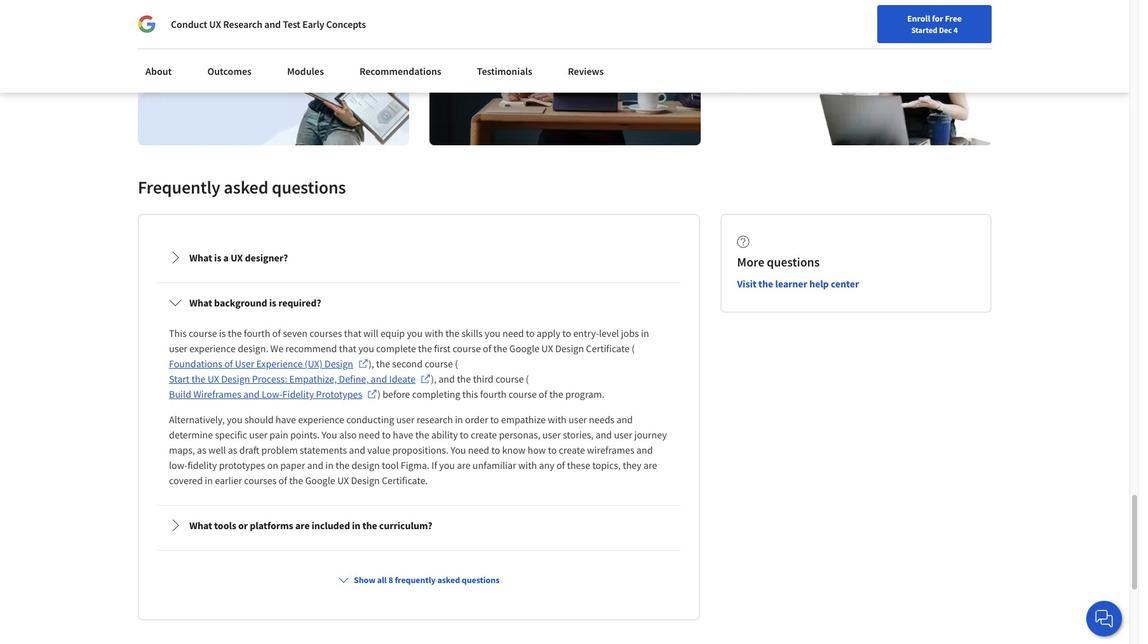 Task type: locate. For each thing, give the bounding box(es) containing it.
1 vertical spatial need
[[359, 429, 380, 442]]

courses down on
[[244, 475, 277, 488]]

need down conducting
[[359, 429, 380, 442]]

statements
[[300, 444, 347, 457]]

0 horizontal spatial are
[[295, 520, 310, 533]]

1 horizontal spatial with
[[518, 460, 537, 472]]

you
[[407, 327, 423, 340], [485, 327, 501, 340], [358, 343, 374, 355], [227, 414, 243, 427], [439, 460, 455, 472]]

is inside dropdown button
[[269, 297, 276, 310]]

to right how at bottom
[[548, 444, 557, 457]]

google inside alternatively, you should have experience conducting user research in order to empathize with user needs and determine specific user pain points. you also need to have the ability to create personas, user stories, and user journey maps, as well as draft problem statements and value propositions. you need to know how to create wireframes and low-fidelity prototypes on paper and in the design tool figma. if you are unfamiliar with any of these topics, they are covered in earlier courses of the google ux design certificate.
[[305, 475, 335, 488]]

know
[[502, 444, 526, 457]]

a
[[223, 252, 229, 265]]

wireframes
[[193, 388, 241, 401]]

2 horizontal spatial (
[[632, 343, 635, 355]]

to
[[526, 327, 535, 340], [563, 327, 571, 340], [490, 414, 499, 427], [382, 429, 391, 442], [460, 429, 469, 442], [491, 444, 500, 457], [548, 444, 557, 457]]

maps,
[[169, 444, 195, 457]]

0 vertical spatial have
[[276, 414, 296, 427]]

opens in a new tab image up completing
[[421, 374, 431, 385]]

show notifications image
[[958, 41, 973, 57]]

foundations of user experience (ux) design
[[169, 358, 353, 371]]

in inside dropdown button
[[352, 520, 361, 533]]

courses inside alternatively, you should have experience conducting user research in order to empathize with user needs and determine specific user pain points. you also need to have the ability to create personas, user stories, and user journey maps, as well as draft problem statements and value propositions. you need to know how to create wireframes and low-fidelity prototypes on paper and in the design tool figma. if you are unfamiliar with any of these topics, they are covered in earlier courses of the google ux design certificate.
[[244, 475, 277, 488]]

is for course
[[219, 327, 226, 340]]

of up empathize
[[539, 388, 547, 401]]

2 vertical spatial (
[[526, 373, 529, 386]]

outcomes link
[[200, 57, 259, 85]]

needs
[[589, 414, 615, 427]]

0 vertical spatial opens in a new tab image
[[358, 359, 369, 369]]

0 vertical spatial google
[[509, 343, 540, 355]]

1 horizontal spatial have
[[393, 429, 413, 442]]

are right 'they'
[[644, 460, 657, 472]]

), for ), and the third course (
[[431, 373, 437, 386]]

2 vertical spatial questions
[[462, 575, 500, 587]]

1 vertical spatial with
[[548, 414, 567, 427]]

chat with us image
[[1094, 609, 1114, 630]]

( up ) before completing this fourth course of the program.
[[526, 373, 529, 386]]

level
[[599, 327, 619, 340]]

early
[[302, 18, 324, 30]]

), up completing
[[431, 373, 437, 386]]

fourth
[[244, 327, 270, 340], [480, 388, 507, 401]]

0 horizontal spatial fourth
[[244, 327, 270, 340]]

design
[[555, 343, 584, 355], [325, 358, 353, 371], [221, 373, 250, 386], [351, 475, 380, 488]]

opens in a new tab image inside foundations of user experience (ux) design link
[[358, 359, 369, 369]]

fourth for of
[[244, 327, 270, 340]]

the left program.
[[549, 388, 563, 401]]

recommend
[[285, 343, 337, 355]]

opens in a new tab image
[[358, 359, 369, 369], [421, 374, 431, 385]]

0 horizontal spatial experience
[[189, 343, 236, 355]]

1 horizontal spatial opens in a new tab image
[[421, 374, 431, 385]]

is left a
[[214, 252, 221, 265]]

that up 'define,' on the left bottom of the page
[[339, 343, 356, 355]]

2 vertical spatial need
[[468, 444, 489, 457]]

1 vertical spatial fourth
[[480, 388, 507, 401]]

0 vertical spatial (
[[632, 343, 635, 355]]

need up unfamiliar
[[468, 444, 489, 457]]

concepts
[[326, 18, 366, 30]]

collapsed list
[[154, 236, 684, 645]]

(ux)
[[305, 358, 323, 371]]

0 vertical spatial what
[[189, 252, 212, 265]]

third
[[473, 373, 494, 386]]

what tools or platforms are included in the curriculum? button
[[159, 509, 679, 544]]

course right this
[[189, 327, 217, 340]]

the down foundations
[[192, 373, 206, 386]]

opens in a new tab image inside start the ux design process: empathize, define, and ideate link
[[421, 374, 431, 385]]

courses up recommend
[[310, 327, 342, 340]]

1 horizontal spatial courses
[[310, 327, 342, 340]]

0 vertical spatial asked
[[224, 176, 268, 199]]

you right if
[[439, 460, 455, 472]]

( up ), and the third course (
[[455, 358, 458, 371]]

new
[[814, 40, 830, 51]]

8
[[388, 575, 393, 587]]

experience inside alternatively, you should have experience conducting user research in order to empathize with user needs and determine specific user pain points. you also need to have the ability to create personas, user stories, and user journey maps, as well as draft problem statements and value propositions. you need to know how to create wireframes and low-fidelity prototypes on paper and in the design tool figma. if you are unfamiliar with any of these topics, they are covered in earlier courses of the google ux design certificate.
[[298, 414, 344, 427]]

the left the first
[[418, 343, 432, 355]]

in right 'included' on the bottom left of the page
[[352, 520, 361, 533]]

1 vertical spatial create
[[559, 444, 585, 457]]

1 horizontal spatial questions
[[462, 575, 500, 587]]

these
[[567, 460, 590, 472]]

outcomes
[[207, 65, 252, 78]]

1 vertical spatial opens in a new tab image
[[421, 374, 431, 385]]

the down complete
[[376, 358, 390, 371]]

0 horizontal spatial need
[[359, 429, 380, 442]]

personas,
[[499, 429, 541, 442]]

with up 'stories,'
[[548, 414, 567, 427]]

of down paper on the bottom left
[[279, 475, 287, 488]]

2 vertical spatial what
[[189, 520, 212, 533]]

is down background
[[219, 327, 226, 340]]

3 what from the top
[[189, 520, 212, 533]]

None search field
[[181, 33, 486, 59]]

ux right a
[[231, 252, 243, 265]]

experience
[[189, 343, 236, 355], [298, 414, 344, 427]]

the up third
[[493, 343, 507, 355]]

with inside this course is the fourth of seven courses that will equip you with the skills you need to apply to entry-level jobs in user experience design. we recommend that you complete the first course of the google ux design certificate (
[[425, 327, 443, 340]]

opens in a new tab image up 'define,' on the left bottom of the page
[[358, 359, 369, 369]]

asked
[[224, 176, 268, 199], [437, 575, 460, 587]]

low-
[[262, 388, 283, 401]]

research
[[223, 18, 262, 30]]

that left will
[[344, 327, 361, 340]]

you up the statements
[[322, 429, 337, 442]]

reviews
[[568, 65, 604, 78]]

0 horizontal spatial opens in a new tab image
[[358, 359, 369, 369]]

0 vertical spatial create
[[471, 429, 497, 442]]

have up propositions.
[[393, 429, 413, 442]]

is inside this course is the fourth of seven courses that will equip you with the skills you need to apply to entry-level jobs in user experience design. we recommend that you complete the first course of the google ux design certificate (
[[219, 327, 226, 340]]

as down the specific
[[228, 444, 237, 457]]

experience up foundations
[[189, 343, 236, 355]]

what tools or platforms are included in the curriculum?
[[189, 520, 432, 533]]

started
[[911, 25, 938, 35]]

design down user
[[221, 373, 250, 386]]

empathize,
[[289, 373, 337, 386]]

and down needs
[[596, 429, 612, 442]]

google down the apply
[[509, 343, 540, 355]]

what inside what tools or platforms are included in the curriculum? dropdown button
[[189, 520, 212, 533]]

2 horizontal spatial with
[[548, 414, 567, 427]]

with down how at bottom
[[518, 460, 537, 472]]

2 what from the top
[[189, 297, 212, 310]]

this course is the fourth of seven courses that will equip you with the skills you need to apply to entry-level jobs in user experience design. we recommend that you complete the first course of the google ux design certificate (
[[169, 327, 651, 355]]

ux inside this course is the fourth of seven courses that will equip you with the skills you need to apply to entry-level jobs in user experience design. we recommend that you complete the first course of the google ux design certificate (
[[542, 343, 553, 355]]

design up 'define,' on the left bottom of the page
[[325, 358, 353, 371]]

0 vertical spatial courses
[[310, 327, 342, 340]]

ux inside dropdown button
[[231, 252, 243, 265]]

1 horizontal spatial asked
[[437, 575, 460, 587]]

0 horizontal spatial courses
[[244, 475, 277, 488]]

0 vertical spatial fourth
[[244, 327, 270, 340]]

course down "skills" on the left of the page
[[453, 343, 481, 355]]

ux inside alternatively, you should have experience conducting user research in order to empathize with user needs and determine specific user pain points. you also need to have the ability to create personas, user stories, and user journey maps, as well as draft problem statements and value propositions. you need to know how to create wireframes and low-fidelity prototypes on paper and in the design tool figma. if you are unfamiliar with any of these topics, they are covered in earlier courses of the google ux design certificate.
[[337, 475, 349, 488]]

the down paper on the bottom left
[[289, 475, 303, 488]]

what inside the what background is required? dropdown button
[[189, 297, 212, 310]]

ux right conduct
[[209, 18, 221, 30]]

as up fidelity
[[197, 444, 206, 457]]

2 vertical spatial with
[[518, 460, 537, 472]]

are right if
[[457, 460, 471, 472]]

asked inside show all 8 frequently asked questions dropdown button
[[437, 575, 460, 587]]

1 horizontal spatial you
[[451, 444, 466, 457]]

alternatively, you should have experience conducting user research in order to empathize with user needs and determine specific user pain points. you also need to have the ability to create personas, user stories, and user journey maps, as well as draft problem statements and value propositions. you need to know how to create wireframes and low-fidelity prototypes on paper and in the design tool figma. if you are unfamiliar with any of these topics, they are covered in earlier courses of the google ux design certificate.
[[169, 414, 669, 488]]

that
[[344, 327, 361, 340], [339, 343, 356, 355]]

1 vertical spatial is
[[269, 297, 276, 310]]

research
[[417, 414, 453, 427]]

2 horizontal spatial need
[[503, 327, 524, 340]]

businesses
[[119, 6, 168, 19]]

and up completing
[[439, 373, 455, 386]]

2 horizontal spatial questions
[[767, 254, 820, 270]]

to right the apply
[[563, 327, 571, 340]]

user inside this course is the fourth of seven courses that will equip you with the skills you need to apply to entry-level jobs in user experience design. we recommend that you complete the first course of the google ux design certificate (
[[169, 343, 187, 355]]

ux down the statements
[[337, 475, 349, 488]]

user down this
[[169, 343, 187, 355]]

topics,
[[592, 460, 621, 472]]

have up the pain on the left
[[276, 414, 296, 427]]

test
[[283, 18, 300, 30]]

fourth for course
[[480, 388, 507, 401]]

1 vertical spatial questions
[[767, 254, 820, 270]]

design down "design"
[[351, 475, 380, 488]]

google down the statements
[[305, 475, 335, 488]]

with up the first
[[425, 327, 443, 340]]

1 horizontal spatial experience
[[298, 414, 344, 427]]

paper
[[280, 460, 305, 472]]

0 vertical spatial ),
[[369, 358, 374, 371]]

fourth inside this course is the fourth of seven courses that will equip you with the skills you need to apply to entry-level jobs in user experience design. we recommend that you complete the first course of the google ux design certificate (
[[244, 327, 270, 340]]

0 vertical spatial need
[[503, 327, 524, 340]]

propositions.
[[392, 444, 449, 457]]

more
[[737, 254, 765, 270]]

1 vertical spatial ),
[[431, 373, 437, 386]]

design.
[[238, 343, 268, 355]]

1 horizontal spatial ),
[[431, 373, 437, 386]]

learner
[[775, 278, 807, 291]]

design inside this course is the fourth of seven courses that will equip you with the skills you need to apply to entry-level jobs in user experience design. we recommend that you complete the first course of the google ux design certificate (
[[555, 343, 584, 355]]

), up 'define,' on the left bottom of the page
[[369, 358, 374, 371]]

the up the first
[[446, 327, 460, 340]]

course
[[189, 327, 217, 340], [453, 343, 481, 355], [425, 358, 453, 371], [496, 373, 524, 386], [509, 388, 537, 401]]

0 horizontal spatial (
[[455, 358, 458, 371]]

user down should
[[249, 429, 268, 442]]

courses inside this course is the fourth of seven courses that will equip you with the skills you need to apply to entry-level jobs in user experience design. we recommend that you complete the first course of the google ux design certificate (
[[310, 327, 342, 340]]

create down 'stories,'
[[559, 444, 585, 457]]

find your new career link
[[771, 38, 863, 54]]

0 horizontal spatial create
[[471, 429, 497, 442]]

conducting
[[346, 414, 394, 427]]

user up 'stories,'
[[569, 414, 587, 427]]

ideate
[[389, 373, 416, 386]]

0 horizontal spatial with
[[425, 327, 443, 340]]

to right order
[[490, 414, 499, 427]]

0 horizontal spatial as
[[197, 444, 206, 457]]

you down ability
[[451, 444, 466, 457]]

english button
[[863, 25, 940, 67]]

need left the apply
[[503, 327, 524, 340]]

0 vertical spatial is
[[214, 252, 221, 265]]

start the ux design process: empathize, define, and ideate
[[169, 373, 416, 386]]

1 horizontal spatial as
[[228, 444, 237, 457]]

design down entry-
[[555, 343, 584, 355]]

1 horizontal spatial need
[[468, 444, 489, 457]]

frequently
[[138, 176, 220, 199]]

ux
[[209, 18, 221, 30], [231, 252, 243, 265], [542, 343, 553, 355], [208, 373, 219, 386], [337, 475, 349, 488]]

1 vertical spatial google
[[305, 475, 335, 488]]

),
[[369, 358, 374, 371], [431, 373, 437, 386]]

frequently asked questions
[[138, 176, 346, 199]]

what left tools
[[189, 520, 212, 533]]

you right the equip
[[407, 327, 423, 340]]

fourth up design.
[[244, 327, 270, 340]]

what left a
[[189, 252, 212, 265]]

prototypes
[[219, 460, 265, 472]]

experience up points.
[[298, 414, 344, 427]]

1 vertical spatial courses
[[244, 475, 277, 488]]

what inside what is a ux designer? dropdown button
[[189, 252, 212, 265]]

should
[[245, 414, 274, 427]]

0 horizontal spatial ),
[[369, 358, 374, 371]]

course up empathize
[[509, 388, 537, 401]]

create down order
[[471, 429, 497, 442]]

what is a ux designer? button
[[159, 240, 679, 276]]

2 vertical spatial is
[[219, 327, 226, 340]]

0 vertical spatial that
[[344, 327, 361, 340]]

apply
[[537, 327, 561, 340]]

1 vertical spatial what
[[189, 297, 212, 310]]

of
[[272, 327, 281, 340], [483, 343, 491, 355], [224, 358, 233, 371], [539, 388, 547, 401], [557, 460, 565, 472], [279, 475, 287, 488]]

0 horizontal spatial questions
[[272, 176, 346, 199]]

0 vertical spatial you
[[322, 429, 337, 442]]

fourth down third
[[480, 388, 507, 401]]

need inside this course is the fourth of seven courses that will equip you with the skills you need to apply to entry-level jobs in user experience design. we recommend that you complete the first course of the google ux design certificate (
[[503, 327, 524, 340]]

visit
[[737, 278, 757, 291]]

and left low-
[[243, 388, 260, 401]]

1 what from the top
[[189, 252, 212, 265]]

start the ux design process: empathize, define, and ideate link
[[169, 372, 431, 387]]

is left required?
[[269, 297, 276, 310]]

low-
[[169, 460, 188, 472]]

you
[[322, 429, 337, 442], [451, 444, 466, 457]]

opens in a new tab image
[[367, 390, 378, 400]]

1 horizontal spatial fourth
[[480, 388, 507, 401]]

1 horizontal spatial google
[[509, 343, 540, 355]]

what left background
[[189, 297, 212, 310]]

this
[[169, 327, 187, 340]]

0 horizontal spatial google
[[305, 475, 335, 488]]

are left 'included' on the bottom left of the page
[[295, 520, 310, 533]]

designer?
[[245, 252, 288, 265]]

user
[[235, 358, 254, 371]]

in right jobs
[[641, 327, 649, 340]]

in inside this course is the fourth of seven courses that will equip you with the skills you need to apply to entry-level jobs in user experience design. we recommend that you complete the first course of the google ux design certificate (
[[641, 327, 649, 340]]

0 vertical spatial experience
[[189, 343, 236, 355]]

start
[[169, 373, 190, 386]]

0 vertical spatial with
[[425, 327, 443, 340]]

1 as from the left
[[197, 444, 206, 457]]

find your new career
[[777, 40, 857, 51]]

), for ), the second course (
[[369, 358, 374, 371]]

1 vertical spatial asked
[[437, 575, 460, 587]]

1 vertical spatial experience
[[298, 414, 344, 427]]

0 horizontal spatial you
[[322, 429, 337, 442]]

ux down the apply
[[542, 343, 553, 355]]



Task type: vqa. For each thing, say whether or not it's contained in the screenshot.
COMPLETE
yes



Task type: describe. For each thing, give the bounding box(es) containing it.
build
[[169, 388, 191, 401]]

1 horizontal spatial create
[[559, 444, 585, 457]]

user down before
[[396, 414, 415, 427]]

build wireframes and low-fidelity prototypes link
[[169, 387, 378, 402]]

included
[[312, 520, 350, 533]]

journey
[[634, 429, 667, 442]]

visit the learner help center link
[[737, 278, 859, 291]]

fidelity
[[282, 388, 314, 401]]

to up value on the left of page
[[382, 429, 391, 442]]

also
[[339, 429, 357, 442]]

what background is required?
[[189, 297, 321, 310]]

questions inside dropdown button
[[462, 575, 500, 587]]

you down will
[[358, 343, 374, 355]]

enroll for free started dec 4
[[907, 13, 962, 35]]

certificate
[[586, 343, 630, 355]]

on
[[267, 460, 278, 472]]

the left "design"
[[336, 460, 350, 472]]

in down fidelity
[[205, 475, 213, 488]]

show all 8 frequently asked questions button
[[334, 570, 505, 592]]

complete
[[376, 343, 416, 355]]

to left the apply
[[526, 327, 535, 340]]

( inside this course is the fourth of seven courses that will equip you with the skills you need to apply to entry-level jobs in user experience design. we recommend that you complete the first course of the google ux design certificate (
[[632, 343, 635, 355]]

and right needs
[[617, 414, 633, 427]]

center
[[831, 278, 859, 291]]

course down the first
[[425, 358, 453, 371]]

platforms
[[250, 520, 293, 533]]

of left user
[[224, 358, 233, 371]]

required?
[[278, 297, 321, 310]]

and left test
[[264, 18, 281, 30]]

order
[[465, 414, 488, 427]]

course up ) before completing this fourth course of the program.
[[496, 373, 524, 386]]

covered
[[169, 475, 203, 488]]

more questions
[[737, 254, 820, 270]]

career
[[832, 40, 857, 51]]

build wireframes and low-fidelity prototypes
[[169, 388, 362, 401]]

is inside dropdown button
[[214, 252, 221, 265]]

of right any
[[557, 460, 565, 472]]

to up unfamiliar
[[491, 444, 500, 457]]

0 horizontal spatial asked
[[224, 176, 268, 199]]

for
[[932, 13, 943, 24]]

what for what background is required?
[[189, 297, 212, 310]]

1 vertical spatial (
[[455, 358, 458, 371]]

in down the statements
[[326, 460, 334, 472]]

businesses link
[[100, 0, 173, 25]]

the up design.
[[228, 327, 242, 340]]

of up we
[[272, 327, 281, 340]]

are inside dropdown button
[[295, 520, 310, 533]]

0 vertical spatial questions
[[272, 176, 346, 199]]

and inside "link"
[[243, 388, 260, 401]]

alternatively,
[[169, 414, 225, 427]]

the right visit
[[759, 278, 773, 291]]

1 vertical spatial that
[[339, 343, 356, 355]]

and up "design"
[[349, 444, 365, 457]]

what for what tools or platforms are included in the curriculum?
[[189, 520, 212, 533]]

about
[[146, 65, 172, 78]]

1 horizontal spatial are
[[457, 460, 471, 472]]

to down order
[[460, 429, 469, 442]]

modules link
[[280, 57, 332, 85]]

tool
[[382, 460, 399, 472]]

wireframes
[[587, 444, 635, 457]]

determine
[[169, 429, 213, 442]]

earlier
[[215, 475, 242, 488]]

what background is required? button
[[159, 286, 679, 321]]

stories,
[[563, 429, 594, 442]]

2 as from the left
[[228, 444, 237, 457]]

all
[[377, 575, 387, 587]]

the up propositions.
[[415, 429, 429, 442]]

what for what is a ux designer?
[[189, 252, 212, 265]]

problem
[[262, 444, 298, 457]]

certificate.
[[382, 475, 428, 488]]

0 horizontal spatial have
[[276, 414, 296, 427]]

specific
[[215, 429, 247, 442]]

if
[[432, 460, 437, 472]]

frequently
[[395, 575, 436, 587]]

they
[[623, 460, 642, 472]]

2 horizontal spatial are
[[644, 460, 657, 472]]

)
[[378, 388, 381, 401]]

you up the specific
[[227, 414, 243, 427]]

before
[[383, 388, 410, 401]]

what is a ux designer?
[[189, 252, 288, 265]]

empathize
[[501, 414, 546, 427]]

program.
[[565, 388, 605, 401]]

draft
[[239, 444, 259, 457]]

and up ")"
[[371, 373, 387, 386]]

seven
[[283, 327, 308, 340]]

ux up wireframes
[[208, 373, 219, 386]]

or
[[238, 520, 248, 533]]

and down journey
[[637, 444, 653, 457]]

recommendations
[[360, 65, 441, 78]]

experience inside this course is the fourth of seven courses that will equip you with the skills you need to apply to entry-level jobs in user experience design. we recommend that you complete the first course of the google ux design certificate (
[[189, 343, 236, 355]]

you right "skills" on the left of the page
[[485, 327, 501, 340]]

define,
[[339, 373, 369, 386]]

4
[[954, 25, 958, 35]]

user up how at bottom
[[543, 429, 561, 442]]

fidelity
[[188, 460, 217, 472]]

opens in a new tab image for foundations of user experience (ux) design
[[358, 359, 369, 369]]

with for stories,
[[548, 414, 567, 427]]

skills
[[462, 327, 483, 340]]

second
[[392, 358, 423, 371]]

google image
[[138, 15, 156, 33]]

is for background
[[269, 297, 276, 310]]

modules
[[287, 65, 324, 78]]

and down the statements
[[307, 460, 324, 472]]

google inside this course is the fourth of seven courses that will equip you with the skills you need to apply to entry-level jobs in user experience design. we recommend that you complete the first course of the google ux design certificate (
[[509, 343, 540, 355]]

unfamiliar
[[473, 460, 516, 472]]

dec
[[939, 25, 952, 35]]

user up wireframes
[[614, 429, 632, 442]]

enroll
[[907, 13, 930, 24]]

figma.
[[401, 460, 430, 472]]

we
[[270, 343, 283, 355]]

testimonials link
[[469, 57, 540, 85]]

pain
[[270, 429, 288, 442]]

curriculum?
[[379, 520, 432, 533]]

find
[[777, 40, 793, 51]]

of up third
[[483, 343, 491, 355]]

the inside dropdown button
[[362, 520, 377, 533]]

well
[[208, 444, 226, 457]]

), the second course (
[[369, 358, 458, 371]]

1 vertical spatial you
[[451, 444, 466, 457]]

tools
[[214, 520, 236, 533]]

show
[[354, 575, 375, 587]]

design inside alternatively, you should have experience conducting user research in order to empathize with user needs and determine specific user pain points. you also need to have the ability to create personas, user stories, and user journey maps, as well as draft problem statements and value propositions. you need to know how to create wireframes and low-fidelity prototypes on paper and in the design tool figma. if you are unfamiliar with any of these topics, they are covered in earlier courses of the google ux design certificate.
[[351, 475, 380, 488]]

opens in a new tab image for start the ux design process: empathize, define, and ideate
[[421, 374, 431, 385]]

any
[[539, 460, 555, 472]]

help
[[809, 278, 829, 291]]

1 horizontal spatial (
[[526, 373, 529, 386]]

with for the
[[425, 327, 443, 340]]

in left order
[[455, 414, 463, 427]]

ability
[[431, 429, 458, 442]]

testimonials
[[477, 65, 532, 78]]

1 vertical spatial have
[[393, 429, 413, 442]]

jobs
[[621, 327, 639, 340]]

the up this
[[457, 373, 471, 386]]

process:
[[252, 373, 287, 386]]

first
[[434, 343, 451, 355]]



